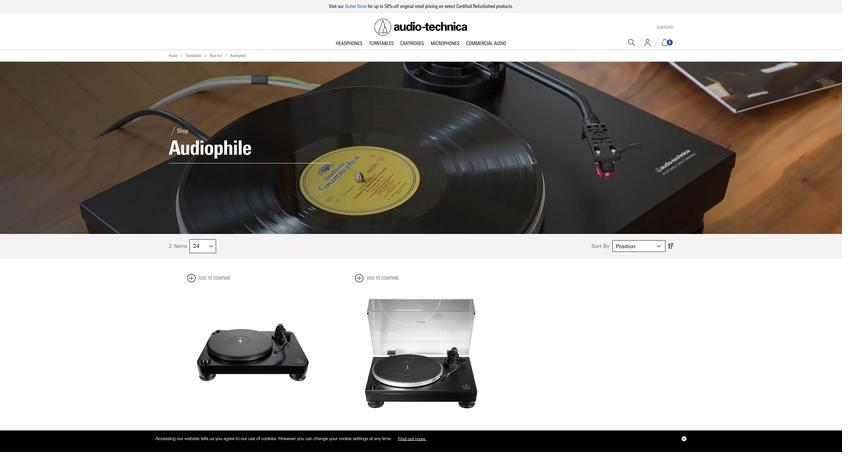 Task type: vqa. For each thing, say whether or not it's contained in the screenshot.
Thursday,
no



Task type: describe. For each thing, give the bounding box(es) containing it.
accessing our website tells us you agree to our use of cookies. however you can change your cookie settings at any time.
[[156, 437, 393, 442]]

commercial audio link
[[463, 40, 510, 47]]

best for link
[[210, 53, 222, 59]]

1 vertical spatial audiophile
[[169, 136, 251, 160]]

microphones link
[[427, 40, 463, 47]]

us
[[210, 437, 214, 442]]

our for visit
[[338, 3, 344, 9]]

use
[[248, 437, 255, 442]]

product
[[417, 430, 438, 436]]

0 horizontal spatial turntables link
[[186, 53, 201, 59]]

off
[[394, 3, 399, 9]]

at lp7 image
[[187, 288, 319, 420]]

our for accessing
[[177, 437, 183, 442]]

breadcrumbs image
[[204, 54, 207, 57]]

store logo image
[[375, 19, 468, 36]]

headphones link
[[333, 40, 366, 47]]

settings
[[353, 437, 368, 442]]

outlet store link
[[345, 3, 367, 9]]

1 vertical spatial divider line image
[[169, 127, 177, 135]]

50%-
[[385, 3, 394, 9]]

compare for at lp7 image on the bottom left
[[213, 276, 231, 281]]

2 breadcrumbs image from the left
[[224, 54, 228, 57]]

2 items
[[169, 243, 187, 250]]

change
[[314, 437, 328, 442]]

best for
[[210, 53, 222, 58]]

audio
[[494, 40, 506, 46]]

view product link
[[390, 426, 452, 440]]

cookie
[[339, 437, 352, 442]]

cartridges link
[[397, 40, 427, 47]]

1 horizontal spatial our
[[241, 437, 247, 442]]

sort
[[592, 243, 602, 250]]

can
[[305, 437, 312, 442]]

tells
[[201, 437, 208, 442]]

0 vertical spatial audiophile
[[230, 53, 246, 58]]

1 carrat down image from the left
[[210, 245, 213, 248]]

time.
[[382, 437, 392, 442]]

items
[[174, 243, 187, 250]]

on
[[439, 3, 444, 9]]

at
[[369, 437, 373, 442]]

shop
[[177, 128, 188, 135]]

visit
[[329, 3, 337, 9]]

microphones
[[431, 40, 460, 46]]

original
[[400, 3, 414, 9]]

turntables for leftmost turntables link
[[186, 53, 201, 58]]

more.
[[415, 437, 427, 442]]

audiophile image
[[0, 62, 842, 234]]



Task type: locate. For each thing, give the bounding box(es) containing it.
1 horizontal spatial carrat down image
[[657, 245, 660, 248]]

1 add from the left
[[199, 276, 206, 281]]

2 add from the left
[[367, 276, 375, 281]]

sort by
[[592, 243, 610, 250]]

headphones
[[336, 40, 362, 46]]

0 vertical spatial turntables
[[369, 40, 394, 46]]

support
[[657, 25, 673, 30]]

out
[[408, 437, 414, 442]]

0 horizontal spatial turntables
[[186, 53, 201, 58]]

certified
[[457, 3, 472, 9]]

0 horizontal spatial add to compare button
[[187, 274, 231, 283]]

refurbished
[[473, 3, 495, 9]]

0
[[669, 40, 671, 45]]

products.
[[496, 3, 513, 9]]

turntables
[[369, 40, 394, 46], [186, 53, 201, 58]]

any
[[374, 437, 381, 442]]

audiophile
[[230, 53, 246, 58], [169, 136, 251, 160]]

visit our outlet store for up to 50%-off original retail pricing on select certified refurbished products.
[[329, 3, 513, 9]]

for
[[368, 3, 373, 9]]

add to compare for at lp7 image on the bottom left
[[199, 276, 231, 281]]

audiophile down shop
[[169, 136, 251, 160]]

audiophile right for
[[230, 53, 246, 58]]

add to compare for at lp5x image
[[367, 276, 399, 281]]

for
[[217, 53, 222, 58]]

best
[[210, 53, 216, 58]]

2 compare from the left
[[381, 276, 399, 281]]

commercial
[[466, 40, 493, 46]]

magnifying glass image
[[628, 39, 635, 46]]

1 horizontal spatial add
[[367, 276, 375, 281]]

1 breadcrumbs image from the left
[[180, 54, 183, 57]]

home
[[169, 53, 177, 58]]

2 add to compare button from the left
[[355, 274, 399, 283]]

breadcrumbs image right home
[[180, 54, 183, 57]]

select
[[445, 3, 455, 9]]

add to compare button for at lp5x image
[[355, 274, 399, 283]]

turntables left cartridges
[[369, 40, 394, 46]]

divider line image
[[655, 38, 659, 47]]

2 horizontal spatial our
[[338, 3, 344, 9]]

1 horizontal spatial you
[[297, 437, 304, 442]]

by
[[603, 243, 610, 250]]

turntables link
[[366, 40, 397, 47], [186, 53, 201, 59]]

1 horizontal spatial add to compare button
[[355, 274, 399, 283]]

pricing
[[425, 3, 438, 9]]

breadcrumbs image right for
[[224, 54, 228, 57]]

cross image
[[682, 438, 685, 441]]

0 vertical spatial divider line image
[[638, 38, 642, 47]]

turntables link left cartridges
[[366, 40, 397, 47]]

you left can
[[297, 437, 304, 442]]

2 carrat down image from the left
[[657, 245, 660, 248]]

to
[[380, 3, 383, 9], [207, 276, 212, 281], [376, 276, 380, 281], [236, 437, 239, 442]]

1 horizontal spatial breadcrumbs image
[[224, 54, 228, 57]]

find out more. link
[[393, 434, 432, 444]]

turntables link left breadcrumbs icon
[[186, 53, 201, 59]]

at lp5x image
[[355, 288, 487, 420]]

turntables left breadcrumbs icon
[[186, 53, 201, 58]]

1 horizontal spatial turntables
[[369, 40, 394, 46]]

breadcrumbs image
[[180, 54, 183, 57], [224, 54, 228, 57]]

view
[[404, 430, 416, 436]]

add to compare button for at lp7 image on the bottom left
[[187, 274, 231, 283]]

0 horizontal spatial you
[[215, 437, 222, 442]]

compare for at lp5x image
[[381, 276, 399, 281]]

0 link
[[661, 39, 673, 46]]

add for at lp5x image
[[367, 276, 375, 281]]

add
[[199, 276, 206, 281], [367, 276, 375, 281]]

add to compare
[[199, 276, 231, 281], [367, 276, 399, 281]]

cartridges
[[400, 40, 424, 46]]

0 horizontal spatial our
[[177, 437, 183, 442]]

2 add to compare from the left
[[367, 276, 399, 281]]

home link
[[169, 53, 177, 59]]

0 horizontal spatial divider line image
[[169, 127, 177, 135]]

our left use
[[241, 437, 247, 442]]

1 vertical spatial turntables link
[[186, 53, 201, 59]]

cookies.
[[261, 437, 277, 442]]

1 you from the left
[[215, 437, 222, 442]]

turntables for rightmost turntables link
[[369, 40, 394, 46]]

of
[[256, 437, 260, 442]]

our
[[338, 3, 344, 9], [177, 437, 183, 442], [241, 437, 247, 442]]

view product
[[404, 430, 438, 436]]

outlet
[[345, 3, 356, 9]]

0 horizontal spatial compare
[[213, 276, 231, 281]]

our left the website at the bottom left of page
[[177, 437, 183, 442]]

2
[[169, 243, 172, 250]]

support link
[[657, 25, 673, 30]]

1 compare from the left
[[213, 276, 231, 281]]

add to compare button
[[187, 274, 231, 283], [355, 274, 399, 283]]

1 horizontal spatial compare
[[381, 276, 399, 281]]

carrat down image
[[210, 245, 213, 248], [657, 245, 660, 248]]

0 horizontal spatial add
[[199, 276, 206, 281]]

add for at lp7 image on the bottom left
[[199, 276, 206, 281]]

compare
[[213, 276, 231, 281], [381, 276, 399, 281]]

1 horizontal spatial turntables link
[[366, 40, 397, 47]]

0 horizontal spatial carrat down image
[[210, 245, 213, 248]]

1 horizontal spatial divider line image
[[638, 38, 642, 47]]

retail
[[415, 3, 424, 9]]

2 you from the left
[[297, 437, 304, 442]]

divider line image
[[638, 38, 642, 47], [169, 127, 177, 135]]

1 add to compare from the left
[[199, 276, 231, 281]]

0 horizontal spatial breadcrumbs image
[[180, 54, 183, 57]]

carrat down image left set descending direction image
[[657, 245, 660, 248]]

accessing
[[156, 437, 176, 442]]

however
[[278, 437, 296, 442]]

website
[[184, 437, 200, 442]]

commercial audio
[[466, 40, 506, 46]]

find out more.
[[398, 437, 427, 442]]

agree
[[224, 437, 234, 442]]

you
[[215, 437, 222, 442], [297, 437, 304, 442]]

your
[[329, 437, 338, 442]]

basket image
[[661, 39, 669, 46]]

1 horizontal spatial add to compare
[[367, 276, 399, 281]]

1 vertical spatial turntables
[[186, 53, 201, 58]]

you right 'us'
[[215, 437, 222, 442]]

store
[[357, 3, 367, 9]]

set descending direction image
[[668, 242, 673, 251]]

our right the visit
[[338, 3, 344, 9]]

0 vertical spatial turntables link
[[366, 40, 397, 47]]

0 horizontal spatial add to compare
[[199, 276, 231, 281]]

1 add to compare button from the left
[[187, 274, 231, 283]]

carrat down image right items
[[210, 245, 213, 248]]

find
[[398, 437, 406, 442]]

up
[[374, 3, 379, 9]]



